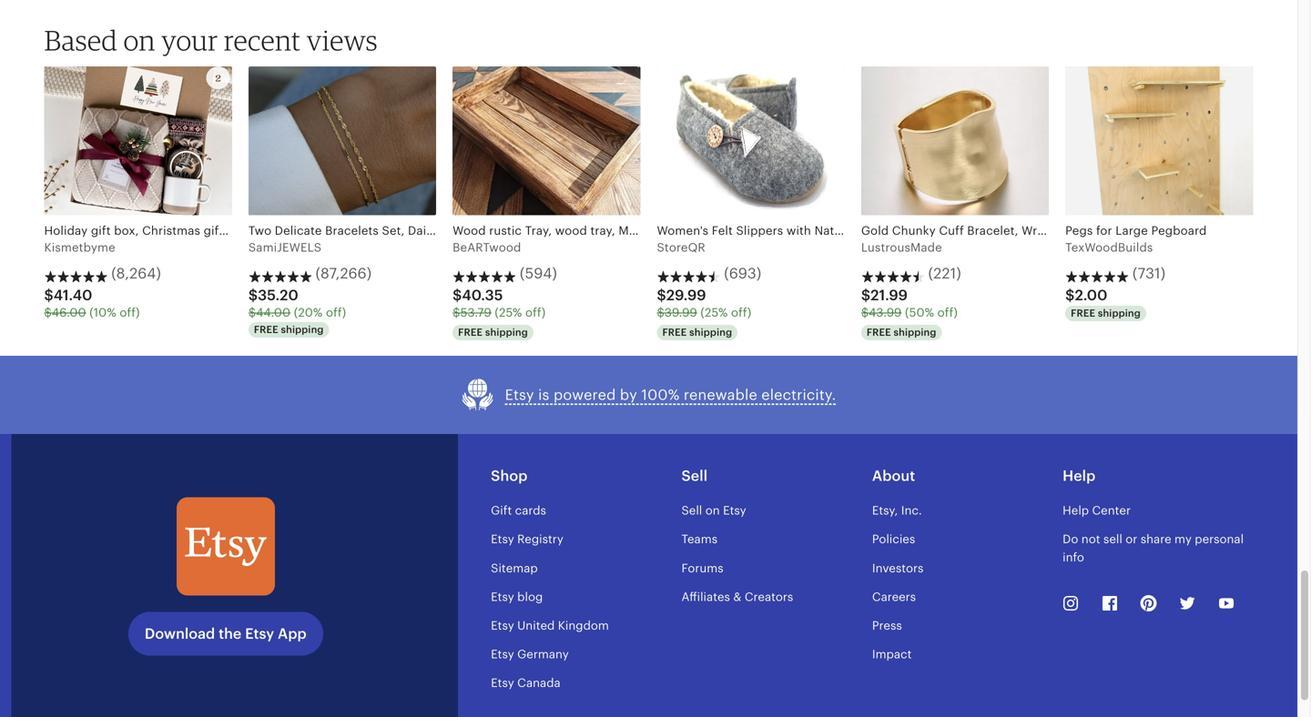 Task type: vqa. For each thing, say whether or not it's contained in the screenshot.


Task type: locate. For each thing, give the bounding box(es) containing it.
(25% down the 40.35
[[495, 306, 522, 320]]

off) right (10%
[[120, 306, 140, 320]]

on up the teams
[[706, 504, 720, 518]]

1 vertical spatial on
[[706, 504, 720, 518]]

pegs for large pegboard texwoodbuilds
[[1066, 224, 1208, 255]]

shipping down (20%
[[281, 324, 324, 336]]

1 (25% from the left
[[495, 306, 522, 320]]

$ 35.20 $ 44.00 (20% off) free shipping
[[249, 287, 346, 336]]

off) inside $ 40.35 $ 53.79 (25% off) free shipping
[[526, 306, 546, 320]]

shipping down the 53.79
[[485, 327, 528, 338]]

large
[[1116, 224, 1149, 238]]

(25% down 29.99
[[701, 306, 728, 320]]

sell up sell on etsy link on the bottom right
[[682, 468, 708, 485]]

etsy up etsy canada
[[491, 648, 515, 662]]

do not sell or share my personal info link
[[1063, 533, 1245, 565]]

(25%
[[495, 306, 522, 320], [701, 306, 728, 320]]

renewable
[[684, 387, 758, 404]]

pegboard
[[1152, 224, 1208, 238]]

off) down (693)
[[732, 306, 752, 320]]

sell
[[1104, 533, 1123, 547]]

etsy up forums
[[723, 504, 747, 518]]

views
[[307, 23, 378, 57]]

your
[[161, 23, 218, 57]]

center
[[1093, 504, 1132, 518]]

(50%
[[906, 306, 935, 320]]

$ inside the $ 2.00 free shipping
[[1066, 287, 1075, 304]]

etsy canada
[[491, 677, 561, 691]]

2 (25% from the left
[[701, 306, 728, 320]]

shipping down the 39.99
[[690, 327, 733, 338]]

sell
[[682, 468, 708, 485], [682, 504, 703, 518]]

free inside $ 21.99 $ 43.99 (50% off) free shipping
[[867, 327, 892, 338]]

shipping for (693)
[[690, 327, 733, 338]]

free down 43.99
[[867, 327, 892, 338]]

100%
[[642, 387, 680, 404]]

53.79
[[461, 306, 492, 320]]

off) for 35.20
[[326, 306, 346, 320]]

impact
[[873, 648, 912, 662]]

off) right (50%
[[938, 306, 958, 320]]

1 vertical spatial help
[[1063, 504, 1090, 518]]

shipping inside $ 40.35 $ 53.79 (25% off) free shipping
[[485, 327, 528, 338]]

help center link
[[1063, 504, 1132, 518]]

gift
[[491, 504, 512, 518]]

free inside $ 35.20 $ 44.00 (20% off) free shipping
[[254, 324, 279, 336]]

lustrousmade
[[862, 241, 943, 255]]

(693)
[[724, 266, 762, 282]]

shipping down 2.00
[[1099, 308, 1141, 319]]

1 horizontal spatial (25%
[[701, 306, 728, 320]]

$ left (10%
[[44, 306, 52, 320]]

4 off) from the left
[[732, 306, 752, 320]]

$ up 46.00
[[44, 287, 54, 304]]

free
[[1072, 308, 1096, 319], [254, 324, 279, 336], [458, 327, 483, 338], [663, 327, 687, 338], [867, 327, 892, 338]]

etsy for etsy germany
[[491, 648, 515, 662]]

free inside $ 40.35 $ 53.79 (25% off) free shipping
[[458, 327, 483, 338]]

shop
[[491, 468, 528, 485]]

1 sell from the top
[[682, 468, 708, 485]]

1 help from the top
[[1063, 468, 1096, 485]]

shipping down (50%
[[894, 327, 937, 338]]

etsy left blog
[[491, 591, 515, 604]]

41.40
[[54, 287, 92, 304]]

etsy down gift
[[491, 533, 515, 547]]

off) right (20%
[[326, 306, 346, 320]]

2 off) from the left
[[326, 306, 346, 320]]

free for (693)
[[663, 327, 687, 338]]

$ down the texwoodbuilds
[[1066, 287, 1075, 304]]

investors
[[873, 562, 924, 576]]

texwoodbuilds
[[1066, 241, 1154, 255]]

etsy left is at the bottom of the page
[[505, 387, 535, 404]]

etsy
[[505, 387, 535, 404], [723, 504, 747, 518], [491, 533, 515, 547], [491, 591, 515, 604], [491, 619, 515, 633], [245, 627, 274, 643], [491, 648, 515, 662], [491, 677, 515, 691]]

etsy inside button
[[505, 387, 535, 404]]

free down '44.00'
[[254, 324, 279, 336]]

$ up the 39.99
[[657, 287, 667, 304]]

etsy,
[[873, 504, 899, 518]]

my
[[1175, 533, 1192, 547]]

free for (87,266)
[[254, 324, 279, 336]]

sitemap
[[491, 562, 538, 576]]

etsy left canada
[[491, 677, 515, 691]]

$
[[44, 287, 54, 304], [249, 287, 258, 304], [453, 287, 462, 304], [657, 287, 667, 304], [862, 287, 871, 304], [1066, 287, 1075, 304], [44, 306, 52, 320], [249, 306, 256, 320], [453, 306, 461, 320], [657, 306, 665, 320], [862, 306, 869, 320]]

based on your recent views
[[44, 23, 378, 57]]

on for sell
[[706, 504, 720, 518]]

44.00
[[256, 306, 291, 320]]

46.00
[[52, 306, 86, 320]]

off) inside $ 41.40 $ 46.00 (10% off)
[[120, 306, 140, 320]]

3 off) from the left
[[526, 306, 546, 320]]

shipping inside $ 29.99 $ 39.99 (25% off) free shipping
[[690, 327, 733, 338]]

forums
[[682, 562, 724, 576]]

is
[[539, 387, 550, 404]]

0 vertical spatial sell
[[682, 468, 708, 485]]

shipping inside $ 21.99 $ 43.99 (50% off) free shipping
[[894, 327, 937, 338]]

29.99
[[667, 287, 707, 304]]

(25% inside $ 40.35 $ 53.79 (25% off) free shipping
[[495, 306, 522, 320]]

$ 41.40 $ 46.00 (10% off)
[[44, 287, 140, 320]]

cards
[[515, 504, 547, 518]]

shipping for (221)
[[894, 327, 937, 338]]

app
[[278, 627, 307, 643]]

off) inside $ 35.20 $ 44.00 (20% off) free shipping
[[326, 306, 346, 320]]

1 vertical spatial sell
[[682, 504, 703, 518]]

free down 2.00
[[1072, 308, 1096, 319]]

shipping for (594)
[[485, 327, 528, 338]]

$ 40.35 $ 53.79 (25% off) free shipping
[[453, 287, 546, 338]]

off) for 21.99
[[938, 306, 958, 320]]

2 sell from the top
[[682, 504, 703, 518]]

1 horizontal spatial on
[[706, 504, 720, 518]]

press link
[[873, 619, 903, 633]]

creators
[[745, 591, 794, 604]]

the
[[219, 627, 242, 643]]

download the etsy app link
[[128, 613, 323, 657]]

$ down "storeqr"
[[657, 306, 665, 320]]

free inside $ 29.99 $ 39.99 (25% off) free shipping
[[663, 327, 687, 338]]

help up help center
[[1063, 468, 1096, 485]]

or
[[1126, 533, 1138, 547]]

(20%
[[294, 306, 323, 320]]

0 horizontal spatial on
[[124, 23, 156, 57]]

free down the 39.99
[[663, 327, 687, 338]]

help up do
[[1063, 504, 1090, 518]]

on
[[124, 23, 156, 57], [706, 504, 720, 518]]

off) inside $ 29.99 $ 39.99 (25% off) free shipping
[[732, 306, 752, 320]]

off) for 29.99
[[732, 306, 752, 320]]

5 off) from the left
[[938, 306, 958, 320]]

pegs for large pegboard image
[[1066, 66, 1254, 216]]

0 vertical spatial help
[[1063, 468, 1096, 485]]

$ left (20%
[[249, 306, 256, 320]]

help
[[1063, 468, 1096, 485], [1063, 504, 1090, 518]]

powered
[[554, 387, 616, 404]]

0 horizontal spatial (25%
[[495, 306, 522, 320]]

shipping inside $ 35.20 $ 44.00 (20% off) free shipping
[[281, 324, 324, 336]]

affiliates & creators
[[682, 591, 794, 604]]

off) inside $ 21.99 $ 43.99 (50% off) free shipping
[[938, 306, 958, 320]]

etsy blog
[[491, 591, 543, 604]]

0 vertical spatial on
[[124, 23, 156, 57]]

off) down (594)
[[526, 306, 546, 320]]

sell up the teams
[[682, 504, 703, 518]]

women's felt slippers with natural sheepskin wool house slippers ballerina decorative wood button image
[[657, 66, 845, 216]]

sell for sell
[[682, 468, 708, 485]]

(87,266)
[[316, 266, 372, 282]]

free down the 53.79
[[458, 327, 483, 338]]

1 off) from the left
[[120, 306, 140, 320]]

press
[[873, 619, 903, 633]]

samijewels
[[249, 241, 322, 255]]

inc.
[[902, 504, 923, 518]]

(25% inside $ 29.99 $ 39.99 (25% off) free shipping
[[701, 306, 728, 320]]

etsy down etsy blog link
[[491, 619, 515, 633]]

shipping for (87,266)
[[281, 324, 324, 336]]

35.20
[[258, 287, 299, 304]]

holiday gift box, christmas gift idea, warm gift, winter gift box, sending a hug, gift box for women, hygge gift, new years gift idea image
[[44, 66, 232, 216]]

on left your at the top left of page
[[124, 23, 156, 57]]

2 help from the top
[[1063, 504, 1090, 518]]



Task type: describe. For each thing, give the bounding box(es) containing it.
download
[[145, 627, 215, 643]]

gift cards
[[491, 504, 547, 518]]

etsy registry
[[491, 533, 564, 547]]

$ up 43.99
[[862, 287, 871, 304]]

help for help
[[1063, 468, 1096, 485]]

wood rustic tray, wood tray, modern serving tray, breakfast tray, modern wood tray, decorative tray,  reclaimed wood serving tray, image
[[453, 66, 641, 216]]

gold chunky cuff bracelet, wrist bangle, oversized statement bracelet image
[[862, 66, 1050, 216]]

sell for sell on etsy
[[682, 504, 703, 518]]

etsy for etsy canada
[[491, 677, 515, 691]]

shipping inside the $ 2.00 free shipping
[[1099, 308, 1141, 319]]

etsy for etsy registry
[[491, 533, 515, 547]]

etsy canada link
[[491, 677, 561, 691]]

recent
[[224, 23, 301, 57]]

(8,264)
[[111, 266, 161, 282]]

etsy for etsy united kingdom
[[491, 619, 515, 633]]

germany
[[518, 648, 569, 662]]

free inside the $ 2.00 free shipping
[[1072, 308, 1096, 319]]

teams link
[[682, 533, 718, 547]]

sell on etsy link
[[682, 504, 747, 518]]

help center
[[1063, 504, 1132, 518]]

kismetbyme
[[44, 241, 116, 255]]

sitemap link
[[491, 562, 538, 576]]

info
[[1063, 551, 1085, 565]]

teams
[[682, 533, 718, 547]]

(221)
[[929, 266, 962, 282]]

(10%
[[90, 306, 116, 320]]

electricity.
[[762, 387, 837, 404]]

free for (221)
[[867, 327, 892, 338]]

2.00
[[1075, 287, 1108, 304]]

gift cards link
[[491, 504, 547, 518]]

registry
[[518, 533, 564, 547]]

&
[[734, 591, 742, 604]]

etsy blog link
[[491, 591, 543, 604]]

40.35
[[462, 287, 503, 304]]

etsy germany link
[[491, 648, 569, 662]]

etsy germany
[[491, 648, 569, 662]]

off) for 41.40
[[120, 306, 140, 320]]

etsy registry link
[[491, 533, 564, 547]]

etsy right the
[[245, 627, 274, 643]]

on for based
[[124, 23, 156, 57]]

policies
[[873, 533, 916, 547]]

canada
[[518, 677, 561, 691]]

share
[[1141, 533, 1172, 547]]

sell on etsy
[[682, 504, 747, 518]]

etsy united kingdom link
[[491, 619, 609, 633]]

for
[[1097, 224, 1113, 238]]

forums link
[[682, 562, 724, 576]]

kingdom
[[558, 619, 609, 633]]

$ 21.99 $ 43.99 (50% off) free shipping
[[862, 287, 958, 338]]

etsy, inc. link
[[873, 504, 923, 518]]

two delicate bracelets set, dainty bracelet set, two minimalist bracelets, delicate bracelet, gift for her, gold bracelet, silver bracelet image
[[249, 66, 437, 216]]

by
[[620, 387, 638, 404]]

etsy for etsy blog
[[491, 591, 515, 604]]

(25% for 29.99
[[701, 306, 728, 320]]

united
[[518, 619, 555, 633]]

21.99
[[871, 287, 908, 304]]

do not sell or share my personal info
[[1063, 533, 1245, 565]]

about
[[873, 468, 916, 485]]

careers
[[873, 591, 917, 604]]

impact link
[[873, 648, 912, 662]]

$ 29.99 $ 39.99 (25% off) free shipping
[[657, 287, 752, 338]]

free for (594)
[[458, 327, 483, 338]]

pegs
[[1066, 224, 1094, 238]]

affiliates & creators link
[[682, 591, 794, 604]]

etsy united kingdom
[[491, 619, 609, 633]]

personal
[[1196, 533, 1245, 547]]

$ up the 53.79
[[453, 287, 462, 304]]

etsy is powered by 100% renewable electricity. button
[[462, 378, 837, 413]]

$ 2.00 free shipping
[[1066, 287, 1141, 319]]

blog
[[518, 591, 543, 604]]

investors link
[[873, 562, 924, 576]]

do
[[1063, 533, 1079, 547]]

$ down the beartwood
[[453, 306, 461, 320]]

download the etsy app
[[145, 627, 307, 643]]

storeqr
[[657, 241, 706, 255]]

$ up '44.00'
[[249, 287, 258, 304]]

etsy for etsy is powered by 100% renewable electricity.
[[505, 387, 535, 404]]

off) for 40.35
[[526, 306, 546, 320]]

not
[[1082, 533, 1101, 547]]

(731)
[[1133, 266, 1166, 282]]

beartwood
[[453, 241, 522, 255]]

careers link
[[873, 591, 917, 604]]

(25% for 40.35
[[495, 306, 522, 320]]

$ left (50%
[[862, 306, 869, 320]]

43.99
[[869, 306, 902, 320]]

help for help center
[[1063, 504, 1090, 518]]

(594)
[[520, 266, 558, 282]]



